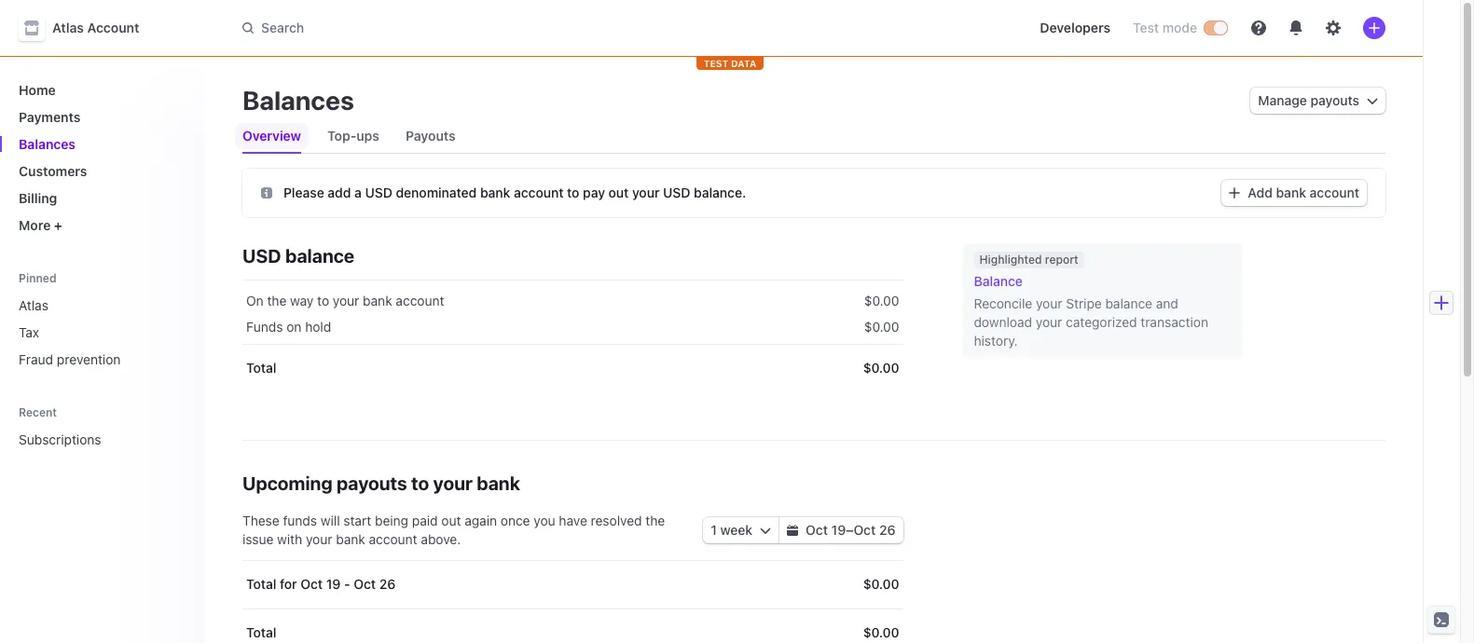 Task type: vqa. For each thing, say whether or not it's contained in the screenshot.
reviews at the bottom left of page
no



Task type: locate. For each thing, give the bounding box(es) containing it.
overview
[[243, 128, 301, 144]]

2 row from the top
[[243, 311, 903, 344]]

svg image left add
[[1230, 188, 1241, 199]]

1 vertical spatial atlas
[[19, 298, 48, 313]]

payouts for upcoming
[[337, 473, 407, 494]]

0 vertical spatial 26
[[880, 522, 896, 538]]

report
[[1046, 253, 1079, 267]]

subscriptions
[[19, 432, 101, 448]]

bank right denominated
[[480, 184, 511, 200]]

0 horizontal spatial 26
[[379, 577, 396, 592]]

0 vertical spatial to
[[567, 184, 580, 200]]

0 horizontal spatial atlas
[[19, 298, 48, 313]]

being
[[375, 513, 409, 529]]

total left for
[[246, 577, 276, 592]]

payouts inside popup button
[[1311, 92, 1360, 108]]

tax link
[[11, 317, 190, 348]]

2 vertical spatial total
[[246, 625, 276, 641]]

top-ups
[[327, 128, 380, 144]]

19 left -
[[326, 577, 341, 592]]

to right the way
[[317, 293, 329, 309]]

0 horizontal spatial the
[[267, 293, 287, 309]]

svg image right manage payouts
[[1368, 95, 1379, 106]]

with
[[277, 532, 302, 548]]

these
[[243, 513, 280, 529]]

grid
[[243, 281, 903, 393], [243, 561, 903, 644]]

26
[[880, 522, 896, 538], [379, 577, 396, 592]]

for
[[280, 577, 297, 592]]

1 vertical spatial 26
[[379, 577, 396, 592]]

atlas inside pinned "element"
[[19, 298, 48, 313]]

19 right svg image
[[832, 522, 846, 538]]

4 row from the top
[[243, 561, 903, 609]]

1 vertical spatial out
[[442, 513, 461, 529]]

atlas left account
[[52, 20, 84, 35]]

1 week button
[[704, 518, 779, 544]]

1 vertical spatial 19
[[326, 577, 341, 592]]

out up above.
[[442, 513, 461, 529]]

pin to navigation image
[[174, 432, 188, 447]]

these funds will start being paid out again once you have resolved the issue with your bank account above.
[[243, 513, 665, 548]]

row containing funds on hold
[[243, 311, 903, 344]]

oct
[[806, 522, 828, 538], [854, 522, 876, 538], [301, 577, 323, 592], [354, 577, 376, 592]]

upcoming
[[243, 473, 333, 494]]

1 grid from the top
[[243, 281, 903, 393]]

funds
[[246, 319, 283, 335]]

test
[[1133, 20, 1160, 35]]

account inside grid
[[396, 293, 444, 309]]

bank right the way
[[363, 293, 392, 309]]

0 horizontal spatial to
[[317, 293, 329, 309]]

$0.00
[[865, 293, 900, 309], [865, 319, 900, 335], [864, 360, 900, 376], [864, 577, 900, 592], [864, 625, 900, 641]]

add
[[1249, 185, 1273, 201]]

test
[[704, 58, 729, 69]]

1 vertical spatial balances
[[19, 136, 76, 152]]

overview tab
[[235, 119, 309, 153]]

bank down the start
[[336, 532, 365, 548]]

usd up on
[[243, 245, 281, 267]]

usd left balance.
[[663, 184, 691, 200]]

0 vertical spatial total
[[246, 360, 276, 376]]

please
[[284, 184, 324, 200]]

your up again
[[433, 473, 473, 494]]

usd right a
[[365, 184, 393, 200]]

0 horizontal spatial balance
[[285, 245, 355, 267]]

more +
[[19, 217, 62, 233]]

1 horizontal spatial 26
[[880, 522, 896, 538]]

-
[[344, 577, 350, 592]]

balance
[[285, 245, 355, 267], [1106, 296, 1153, 312]]

1
[[711, 522, 717, 538]]

customers
[[19, 163, 87, 179]]

pinned
[[19, 271, 57, 285]]

history.
[[974, 333, 1018, 349]]

your
[[632, 184, 660, 200], [333, 293, 360, 309], [1036, 296, 1063, 312], [1036, 314, 1063, 330], [433, 473, 473, 494], [306, 532, 333, 548]]

balances link
[[11, 129, 190, 160]]

and
[[1157, 296, 1179, 312]]

26 right -
[[379, 577, 396, 592]]

row
[[243, 281, 903, 318], [243, 311, 903, 344], [243, 344, 903, 393], [243, 561, 903, 609], [243, 609, 903, 644]]

your right the way
[[333, 293, 360, 309]]

2 grid from the top
[[243, 561, 903, 644]]

notifications image
[[1289, 21, 1304, 35]]

developers link
[[1033, 13, 1119, 43]]

balance up categorized
[[1106, 296, 1153, 312]]

atlas for atlas account
[[52, 20, 84, 35]]

1 horizontal spatial 19
[[832, 522, 846, 538]]

funds on hold
[[246, 319, 331, 335]]

–
[[846, 522, 854, 538]]

0 vertical spatial grid
[[243, 281, 903, 393]]

manage
[[1259, 92, 1308, 108]]

svg image
[[1368, 95, 1379, 106], [261, 187, 272, 198], [1230, 188, 1241, 199], [760, 525, 772, 536]]

0 vertical spatial the
[[267, 293, 287, 309]]

add bank account
[[1249, 185, 1360, 201]]

1 vertical spatial the
[[646, 513, 665, 529]]

total down total for oct 19 - oct 26
[[246, 625, 276, 641]]

the
[[267, 293, 287, 309], [646, 513, 665, 529]]

2 vertical spatial to
[[411, 473, 429, 494]]

19 inside grid
[[326, 577, 341, 592]]

bank right add
[[1277, 185, 1307, 201]]

2 total from the top
[[246, 577, 276, 592]]

svg image left 'please'
[[261, 187, 272, 198]]

row containing total for
[[243, 561, 903, 609]]

your right pay
[[632, 184, 660, 200]]

highlighted report balance reconcile your stripe balance and download your categorized transaction history.
[[974, 253, 1209, 349]]

1 vertical spatial payouts
[[337, 473, 407, 494]]

payouts right manage
[[1311, 92, 1360, 108]]

again
[[465, 513, 497, 529]]

svg image inside the add bank account button
[[1230, 188, 1241, 199]]

account
[[514, 184, 564, 200], [1310, 185, 1360, 201], [396, 293, 444, 309], [369, 532, 418, 548]]

home
[[19, 82, 56, 98]]

svg image inside the manage payouts popup button
[[1368, 95, 1379, 106]]

subscriptions link
[[11, 424, 164, 455]]

way
[[290, 293, 314, 309]]

your down will on the bottom left of page
[[306, 532, 333, 548]]

1 row from the top
[[243, 281, 903, 318]]

fraud prevention link
[[11, 344, 190, 375]]

1 horizontal spatial payouts
[[1311, 92, 1360, 108]]

1 vertical spatial grid
[[243, 561, 903, 644]]

payouts up the start
[[337, 473, 407, 494]]

to up paid in the bottom left of the page
[[411, 473, 429, 494]]

balance inside highlighted report balance reconcile your stripe balance and download your categorized transaction history.
[[1106, 296, 1153, 312]]

row containing on the way to your bank account
[[243, 281, 903, 318]]

transaction
[[1141, 314, 1209, 330]]

0 horizontal spatial balances
[[19, 136, 76, 152]]

Search text field
[[231, 11, 757, 45]]

balances down payments
[[19, 136, 76, 152]]

0 horizontal spatial 19
[[326, 577, 341, 592]]

1 horizontal spatial balance
[[1106, 296, 1153, 312]]

tax
[[19, 325, 39, 340]]

1 horizontal spatial balances
[[243, 85, 354, 116]]

1 horizontal spatial atlas
[[52, 20, 84, 35]]

out inside these funds will start being paid out again once you have resolved the issue with your bank account above.
[[442, 513, 461, 529]]

your left stripe
[[1036, 296, 1063, 312]]

svg image inside '1 week' popup button
[[760, 525, 772, 536]]

to left pay
[[567, 184, 580, 200]]

billing link
[[11, 183, 190, 214]]

5 row from the top
[[243, 609, 903, 644]]

resolved
[[591, 513, 642, 529]]

svg image left svg image
[[760, 525, 772, 536]]

1 vertical spatial total
[[246, 577, 276, 592]]

atlas account
[[52, 20, 139, 35]]

test mode
[[1133, 20, 1198, 35]]

total
[[246, 360, 276, 376], [246, 577, 276, 592], [246, 625, 276, 641]]

core navigation links element
[[11, 75, 190, 241]]

total down funds
[[246, 360, 276, 376]]

26 right –
[[880, 522, 896, 538]]

fraud
[[19, 352, 53, 368]]

0 vertical spatial payouts
[[1311, 92, 1360, 108]]

0 vertical spatial atlas
[[52, 20, 84, 35]]

out right pay
[[609, 184, 629, 200]]

the right resolved in the bottom left of the page
[[646, 513, 665, 529]]

categorized
[[1066, 314, 1138, 330]]

payouts
[[1311, 92, 1360, 108], [337, 473, 407, 494]]

tab list
[[235, 119, 1386, 154]]

1 horizontal spatial the
[[646, 513, 665, 529]]

payments link
[[11, 102, 190, 132]]

Search search field
[[231, 11, 757, 45]]

atlas inside button
[[52, 20, 84, 35]]

bank inside these funds will start being paid out again once you have resolved the issue with your bank account above.
[[336, 532, 365, 548]]

balances up overview at the left
[[243, 85, 354, 116]]

bank
[[480, 184, 511, 200], [1277, 185, 1307, 201], [363, 293, 392, 309], [477, 473, 520, 494], [336, 532, 365, 548]]

0 vertical spatial 19
[[832, 522, 846, 538]]

+
[[54, 217, 62, 233]]

add
[[328, 184, 351, 200]]

to
[[567, 184, 580, 200], [317, 293, 329, 309], [411, 473, 429, 494]]

manage payouts button
[[1251, 88, 1386, 114]]

0 horizontal spatial out
[[442, 513, 461, 529]]

balances
[[243, 85, 354, 116], [19, 136, 76, 152]]

your inside grid
[[333, 293, 360, 309]]

balance up the way
[[285, 245, 355, 267]]

svg image for manage payouts
[[1368, 95, 1379, 106]]

clear history image
[[174, 407, 185, 418]]

payouts for manage
[[1311, 92, 1360, 108]]

atlas down the pinned
[[19, 298, 48, 313]]

grid containing total for
[[243, 561, 903, 644]]

19
[[832, 522, 846, 538], [326, 577, 341, 592]]

recent
[[19, 406, 57, 420]]

usd
[[365, 184, 393, 200], [663, 184, 691, 200], [243, 245, 281, 267]]

1 vertical spatial balance
[[1106, 296, 1153, 312]]

atlas
[[52, 20, 84, 35], [19, 298, 48, 313]]

0 horizontal spatial payouts
[[337, 473, 407, 494]]

1 horizontal spatial usd
[[365, 184, 393, 200]]

1 vertical spatial to
[[317, 293, 329, 309]]

the inside these funds will start being paid out again once you have resolved the issue with your bank account above.
[[646, 513, 665, 529]]

balance
[[974, 273, 1023, 289]]

the right on
[[267, 293, 287, 309]]

on the way to your bank account
[[246, 293, 444, 309]]

tab list containing overview
[[235, 119, 1386, 154]]

1 horizontal spatial out
[[609, 184, 629, 200]]

grid containing on the way to your bank account
[[243, 281, 903, 393]]



Task type: describe. For each thing, give the bounding box(es) containing it.
mode
[[1163, 20, 1198, 35]]

search
[[261, 20, 304, 35]]

bank inside grid
[[363, 293, 392, 309]]

the inside grid
[[267, 293, 287, 309]]

issue
[[243, 532, 274, 548]]

usd balance
[[243, 245, 355, 267]]

data
[[731, 58, 757, 69]]

bank inside button
[[1277, 185, 1307, 201]]

highlighted
[[980, 253, 1043, 267]]

will
[[321, 513, 340, 529]]

a
[[355, 184, 362, 200]]

oct 19 – oct 26
[[806, 522, 896, 538]]

balance.
[[694, 184, 747, 200]]

please add a usd denominated bank account to pay out your usd balance.
[[284, 184, 747, 200]]

balance link
[[974, 272, 1232, 291]]

bank up "once"
[[477, 473, 520, 494]]

home link
[[11, 75, 190, 105]]

ups
[[357, 128, 380, 144]]

pinned navigation links element
[[11, 263, 194, 375]]

more
[[19, 217, 51, 233]]

start
[[344, 513, 372, 529]]

0 vertical spatial out
[[609, 184, 629, 200]]

week
[[721, 522, 753, 538]]

billing
[[19, 190, 57, 206]]

manage payouts
[[1259, 92, 1360, 108]]

reconcile
[[974, 296, 1033, 312]]

1 week
[[711, 522, 753, 538]]

payments
[[19, 109, 81, 125]]

0 horizontal spatial usd
[[243, 245, 281, 267]]

fraud prevention
[[19, 352, 121, 368]]

3 total from the top
[[246, 625, 276, 641]]

once
[[501, 513, 530, 529]]

balances inside the core navigation links element
[[19, 136, 76, 152]]

overview link
[[235, 123, 309, 149]]

payouts
[[406, 128, 456, 144]]

top-ups link
[[320, 123, 387, 149]]

26 inside grid
[[379, 577, 396, 592]]

svg image for 1 week
[[760, 525, 772, 536]]

3 row from the top
[[243, 344, 903, 393]]

denominated
[[396, 184, 477, 200]]

1 total from the top
[[246, 360, 276, 376]]

stripe
[[1067, 296, 1102, 312]]

paid
[[412, 513, 438, 529]]

2 horizontal spatial to
[[567, 184, 580, 200]]

svg image for add bank account
[[1230, 188, 1241, 199]]

1 horizontal spatial to
[[411, 473, 429, 494]]

payouts link
[[398, 123, 463, 149]]

your inside these funds will start being paid out again once you have resolved the issue with your bank account above.
[[306, 532, 333, 548]]

account inside these funds will start being paid out again once you have resolved the issue with your bank account above.
[[369, 532, 418, 548]]

your right download
[[1036, 314, 1063, 330]]

help image
[[1252, 21, 1267, 35]]

above.
[[421, 532, 461, 548]]

atlas link
[[11, 290, 190, 321]]

top-
[[327, 128, 357, 144]]

pinned element
[[11, 290, 190, 375]]

on
[[287, 319, 302, 335]]

add bank account button
[[1222, 180, 1368, 206]]

2 horizontal spatial usd
[[663, 184, 691, 200]]

account
[[87, 20, 139, 35]]

developers
[[1040, 20, 1111, 35]]

hold
[[305, 319, 331, 335]]

upcoming payouts to your bank
[[243, 473, 520, 494]]

download
[[974, 314, 1033, 330]]

0 vertical spatial balance
[[285, 245, 355, 267]]

account inside button
[[1310, 185, 1360, 201]]

on
[[246, 293, 264, 309]]

recent navigation links element
[[0, 397, 205, 455]]

to inside grid
[[317, 293, 329, 309]]

you
[[534, 513, 556, 529]]

customers link
[[11, 156, 190, 187]]

settings image
[[1327, 21, 1341, 35]]

total for oct 19 - oct 26
[[246, 577, 396, 592]]

pay
[[583, 184, 605, 200]]

atlas account button
[[19, 15, 158, 41]]

test data
[[704, 58, 757, 69]]

prevention
[[57, 352, 121, 368]]

atlas for atlas
[[19, 298, 48, 313]]

edit pins image
[[174, 272, 185, 284]]

have
[[559, 513, 588, 529]]

funds
[[283, 513, 317, 529]]

0 vertical spatial balances
[[243, 85, 354, 116]]

svg image
[[787, 525, 799, 536]]



